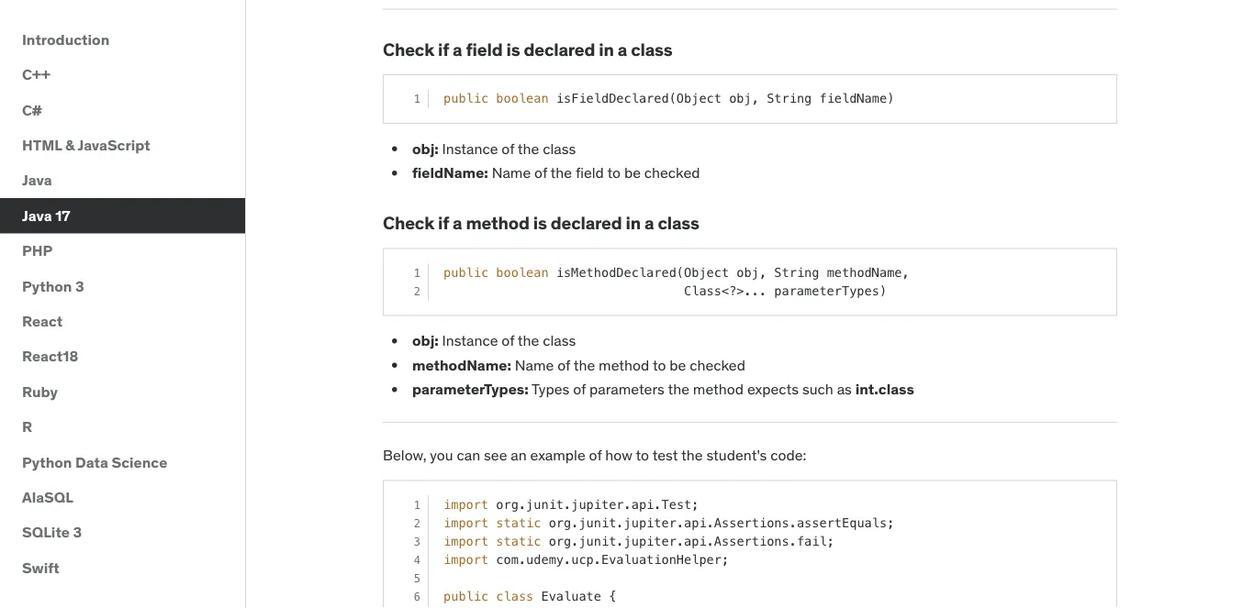 Task type: describe. For each thing, give the bounding box(es) containing it.
int.class
[[856, 380, 914, 399]]

be for method
[[670, 356, 686, 375]]

, for ismethoddeclared
[[759, 266, 767, 280]]

2 import from the top
[[443, 516, 489, 530]]

string fieldname )
[[767, 91, 895, 106]]

ismethoddeclared
[[556, 266, 677, 280]]

class down the com
[[496, 589, 534, 604]]

org for static org . junit . jupiter . api . assertions . fail ;
[[549, 534, 571, 548]]

swift link
[[0, 551, 245, 586]]

html
[[22, 136, 62, 154]]

3 for sqlite 3
[[73, 523, 82, 542]]

org for import org . junit . jupiter . api . test ;
[[496, 498, 519, 512]]

be for field
[[624, 163, 641, 182]]

jupiter for import org . junit . jupiter . api . test ;
[[571, 498, 624, 512]]

name for fieldname:
[[492, 163, 531, 182]]

static org . junit . jupiter . api . assertions . assertequals ;
[[496, 516, 895, 530]]

boolean for boolean isfielddeclared ( object obj ,
[[496, 91, 549, 106]]

python data science link
[[0, 445, 245, 480]]

python data science
[[22, 453, 167, 472]]

static org . junit . jupiter . api . assertions . fail ;
[[496, 534, 835, 548]]

if for method
[[438, 212, 449, 234]]

( for isfielddeclared
[[669, 91, 677, 106]]

isfielddeclared
[[556, 91, 669, 106]]

obj: instance of the class methodname: name of the method to be checked parametertypes: types of parameters the method expects such as int.class
[[412, 332, 914, 399]]

code:
[[771, 446, 806, 465]]

you
[[430, 446, 453, 465]]

react18
[[22, 347, 78, 366]]

javascript
[[78, 136, 150, 154]]

react18 link
[[0, 339, 245, 375]]

below, you can see an example of how to test the student's code:
[[383, 446, 806, 465]]

ruby link
[[0, 375, 245, 410]]

java link
[[0, 163, 245, 198]]

field inside the obj: instance of the class fieldname: name of the field to be checked
[[576, 163, 604, 182]]

{
[[609, 589, 616, 604]]

public for isfielddeclared
[[443, 91, 489, 106]]

java 17
[[22, 206, 70, 225]]

parametertypes
[[774, 284, 880, 298]]

c#
[[22, 100, 42, 119]]

science
[[112, 453, 167, 472]]

udemy
[[526, 553, 564, 567]]

alasql link
[[0, 480, 245, 516]]

an
[[511, 446, 527, 465]]

junit for static org . junit . jupiter . api . assertions . assertequals ;
[[579, 516, 616, 530]]

below,
[[383, 446, 426, 465]]

data
[[75, 453, 108, 472]]

<?>...
[[722, 284, 767, 298]]

fieldname:
[[412, 163, 488, 182]]

python for python 3
[[22, 277, 72, 295]]

boolean ismethoddeclared ( object obj , string methodname ,
[[496, 266, 910, 280]]

obj: for obj: instance of the class fieldname: name of the field to be checked
[[412, 139, 439, 158]]

3 import from the top
[[443, 534, 489, 548]]

declared for field
[[524, 38, 595, 60]]

checked for field
[[644, 163, 700, 182]]

obj for ismethoddeclared
[[737, 266, 759, 280]]

instance for fieldname:
[[442, 139, 498, 158]]

evaluationhelper
[[601, 553, 722, 567]]

can
[[457, 446, 480, 465]]

check for check if a method is declared in a class
[[383, 212, 434, 234]]

how
[[605, 446, 633, 465]]

class <?>... parametertypes )
[[684, 284, 887, 298]]

c++
[[22, 65, 50, 84]]

introduction link
[[0, 22, 245, 57]]

1 vertical spatial method
[[599, 356, 649, 375]]

class
[[684, 284, 722, 298]]

alasql
[[22, 488, 73, 507]]

is for field
[[506, 38, 520, 60]]

sqlite
[[22, 523, 70, 542]]

( for ismethoddeclared
[[677, 266, 684, 280]]

declared for method
[[551, 212, 622, 234]]

name for methodname:
[[515, 356, 554, 375]]

boolean for boolean ismethoddeclared ( object obj , string methodname ,
[[496, 266, 549, 280]]

swift
[[22, 559, 59, 578]]

react
[[22, 312, 63, 331]]

if for field
[[438, 38, 449, 60]]

example
[[530, 446, 586, 465]]

1 vertical spatial )
[[880, 284, 887, 298]]

check for check if a field is declared in a class
[[383, 38, 434, 60]]

2 horizontal spatial method
[[693, 380, 744, 399]]

to for field
[[607, 163, 621, 182]]

com
[[496, 553, 519, 567]]

assertions for assertequals
[[714, 516, 789, 530]]



Task type: vqa. For each thing, say whether or not it's contained in the screenshot.
topmost boolean
yes



Task type: locate. For each thing, give the bounding box(es) containing it.
be down class
[[670, 356, 686, 375]]

in
[[599, 38, 614, 60], [626, 212, 641, 234]]

api for fail
[[684, 534, 707, 548]]

in for check if a method is declared in a class
[[626, 212, 641, 234]]

0 vertical spatial assertions
[[714, 516, 789, 530]]

import com . udemy . ucp . evaluationhelper ;
[[443, 553, 729, 567]]

1 vertical spatial instance
[[442, 332, 498, 351]]

0 vertical spatial 3
[[75, 277, 84, 295]]

to
[[607, 163, 621, 182], [653, 356, 666, 375], [636, 446, 649, 465]]

1 vertical spatial assertions
[[714, 534, 789, 548]]

1 vertical spatial object
[[684, 266, 729, 280]]

in up ismethoddeclared at top
[[626, 212, 641, 234]]

1 if from the top
[[438, 38, 449, 60]]

such
[[802, 380, 834, 399]]

1 horizontal spatial to
[[636, 446, 649, 465]]

0 vertical spatial method
[[466, 212, 530, 234]]

2 java from the top
[[22, 206, 52, 225]]

junit down import org . junit . jupiter . api . test ; on the bottom of the page
[[579, 516, 616, 530]]

2 vertical spatial api
[[684, 534, 707, 548]]

python 3 link
[[0, 269, 245, 304]]

3 public from the top
[[443, 589, 489, 604]]

, for isfielddeclared
[[752, 91, 759, 106]]

boolean isfielddeclared ( object obj ,
[[496, 91, 759, 106]]

jupiter
[[571, 498, 624, 512], [624, 516, 677, 530], [624, 534, 677, 548]]

html & javascript
[[22, 136, 150, 154]]

obj: inside obj: instance of the class methodname: name of the method to be checked parametertypes: types of parameters the method expects such as int.class
[[412, 332, 439, 351]]

2 vertical spatial to
[[636, 446, 649, 465]]

1 boolean from the top
[[496, 91, 549, 106]]

1 horizontal spatial be
[[670, 356, 686, 375]]

0 vertical spatial if
[[438, 38, 449, 60]]

org up udemy
[[549, 534, 571, 548]]

if
[[438, 38, 449, 60], [438, 212, 449, 234]]

1 vertical spatial org
[[549, 516, 571, 530]]

1 java from the top
[[22, 171, 52, 190]]

ruby
[[22, 382, 58, 401]]

string up class <?>... parametertypes )
[[774, 266, 819, 280]]

1 horizontal spatial is
[[533, 212, 547, 234]]

sqlite 3
[[22, 523, 82, 542]]

checked down boolean isfielddeclared ( object obj , at top
[[644, 163, 700, 182]]

1 python from the top
[[22, 277, 72, 295]]

to inside obj: instance of the class methodname: name of the method to be checked parametertypes: types of parameters the method expects such as int.class
[[653, 356, 666, 375]]

0 vertical spatial to
[[607, 163, 621, 182]]

1 vertical spatial python
[[22, 453, 72, 472]]

check if a method is declared in a class
[[383, 212, 699, 234]]

introduction
[[22, 30, 110, 49]]

declared
[[524, 38, 595, 60], [551, 212, 622, 234]]

0 vertical spatial field
[[466, 38, 503, 60]]

&
[[65, 136, 75, 154]]

1 vertical spatial obj
[[737, 266, 759, 280]]

0 vertical spatial python
[[22, 277, 72, 295]]

17
[[55, 206, 70, 225]]

parametertypes:
[[412, 380, 529, 399]]

class up boolean ismethoddeclared ( object obj , string methodname ,
[[658, 212, 699, 234]]

react link
[[0, 304, 245, 339]]

php link
[[0, 234, 245, 269]]

0 vertical spatial string
[[767, 91, 812, 106]]

0 vertical spatial )
[[887, 91, 895, 106]]

boolean
[[496, 91, 549, 106], [496, 266, 549, 280]]

api down test
[[684, 516, 707, 530]]

junit
[[526, 498, 564, 512], [579, 516, 616, 530], [579, 534, 616, 548]]

instance inside obj: instance of the class methodname: name of the method to be checked parametertypes: types of parameters the method expects such as int.class
[[442, 332, 498, 351]]

1 vertical spatial in
[[626, 212, 641, 234]]

obj for isfielddeclared
[[729, 91, 752, 106]]

to up parameters
[[653, 356, 666, 375]]

2 vertical spatial method
[[693, 380, 744, 399]]

0 vertical spatial junit
[[526, 498, 564, 512]]

methodname
[[827, 266, 902, 280]]

import org . junit . jupiter . api . test ;
[[443, 498, 699, 512]]

to for method
[[653, 356, 666, 375]]

0 vertical spatial checked
[[644, 163, 700, 182]]

instance up methodname:
[[442, 332, 498, 351]]

0 horizontal spatial is
[[506, 38, 520, 60]]

java down html at the left top of the page
[[22, 171, 52, 190]]

fail
[[797, 534, 827, 548]]

java for java 17
[[22, 206, 52, 225]]

php
[[22, 241, 53, 260]]

1 vertical spatial obj:
[[412, 332, 439, 351]]

(
[[669, 91, 677, 106], [677, 266, 684, 280]]

object up class
[[684, 266, 729, 280]]

1 vertical spatial be
[[670, 356, 686, 375]]

be inside the obj: instance of the class fieldname: name of the field to be checked
[[624, 163, 641, 182]]

1 horizontal spatial method
[[599, 356, 649, 375]]

string left fieldname
[[767, 91, 812, 106]]

2 public from the top
[[443, 266, 489, 280]]

2 python from the top
[[22, 453, 72, 472]]

2 instance from the top
[[442, 332, 498, 351]]

api left test
[[631, 498, 654, 512]]

jupiter up static org . junit . jupiter . api . assertions . fail ;
[[624, 516, 677, 530]]

evaluate
[[541, 589, 601, 604]]

0 vertical spatial be
[[624, 163, 641, 182]]

2 check from the top
[[383, 212, 434, 234]]

0 horizontal spatial to
[[607, 163, 621, 182]]

jupiter up evaluationhelper
[[624, 534, 677, 548]]

1 static from the top
[[496, 516, 541, 530]]

1 vertical spatial check
[[383, 212, 434, 234]]

class
[[631, 38, 673, 60], [543, 139, 576, 158], [658, 212, 699, 234], [543, 332, 576, 351], [496, 589, 534, 604]]

assertions down student's
[[714, 516, 789, 530]]

is for method
[[533, 212, 547, 234]]

junit up import com . udemy . ucp . evaluationhelper ;
[[579, 534, 616, 548]]

checked for method
[[690, 356, 745, 375]]

the
[[518, 139, 539, 158], [551, 163, 572, 182], [518, 332, 539, 351], [574, 356, 595, 375], [668, 380, 690, 399], [681, 446, 703, 465]]

1 vertical spatial public
[[443, 266, 489, 280]]

0 vertical spatial in
[[599, 38, 614, 60]]

java for java
[[22, 171, 52, 190]]

python
[[22, 277, 72, 295], [22, 453, 72, 472]]

1 vertical spatial api
[[684, 516, 707, 530]]

1 horizontal spatial field
[[576, 163, 604, 182]]

1 vertical spatial checked
[[690, 356, 745, 375]]

obj:
[[412, 139, 439, 158], [412, 332, 439, 351]]

name
[[492, 163, 531, 182], [515, 356, 554, 375]]

0 vertical spatial api
[[631, 498, 654, 512]]

0 vertical spatial static
[[496, 516, 541, 530]]

to left test
[[636, 446, 649, 465]]

obj left string fieldname )
[[729, 91, 752, 106]]

1 vertical spatial if
[[438, 212, 449, 234]]

obj up <?>...
[[737, 266, 759, 280]]

instance inside the obj: instance of the class fieldname: name of the field to be checked
[[442, 139, 498, 158]]

r
[[22, 418, 32, 436]]

1 obj: from the top
[[412, 139, 439, 158]]

boolean down check if a field is declared in a class at the top of page
[[496, 91, 549, 106]]

see
[[484, 446, 507, 465]]

java
[[22, 171, 52, 190], [22, 206, 52, 225]]

1 vertical spatial boolean
[[496, 266, 549, 280]]

0 vertical spatial object
[[677, 91, 722, 106]]

python 3
[[22, 277, 84, 295]]

0 vertical spatial declared
[[524, 38, 595, 60]]

0 vertical spatial public
[[443, 91, 489, 106]]

1 vertical spatial java
[[22, 206, 52, 225]]

3 down php link on the left top
[[75, 277, 84, 295]]

class inside the obj: instance of the class fieldname: name of the field to be checked
[[543, 139, 576, 158]]

jupiter for static org . junit . jupiter . api . assertions . assertequals ;
[[624, 516, 677, 530]]

method down fieldname:
[[466, 212, 530, 234]]

name up the "check if a method is declared in a class"
[[492, 163, 531, 182]]

0 vertical spatial org
[[496, 498, 519, 512]]

org down import org . junit . jupiter . api . test ; on the bottom of the page
[[549, 516, 571, 530]]

0 vertical spatial check
[[383, 38, 434, 60]]

evaluate {
[[541, 589, 616, 604]]

junit for import org . junit . jupiter . api . test ;
[[526, 498, 564, 512]]

org for static org . junit . jupiter . api . assertions . assertequals ;
[[549, 516, 571, 530]]

assertequals
[[797, 516, 887, 530]]

in up isfielddeclared
[[599, 38, 614, 60]]

obj: for obj: instance of the class methodname: name of the method to be checked parametertypes: types of parameters the method expects such as int.class
[[412, 332, 439, 351]]

python up the alasql
[[22, 453, 72, 472]]

instance up fieldname:
[[442, 139, 498, 158]]

2 obj: from the top
[[412, 332, 439, 351]]

2 horizontal spatial to
[[653, 356, 666, 375]]

declared up ismethoddeclared at top
[[551, 212, 622, 234]]

as
[[837, 380, 852, 399]]

0 vertical spatial boolean
[[496, 91, 549, 106]]

1 vertical spatial field
[[576, 163, 604, 182]]

name inside obj: instance of the class methodname: name of the method to be checked parametertypes: types of parameters the method expects such as int.class
[[515, 356, 554, 375]]

ucp
[[571, 553, 594, 567]]

1 vertical spatial jupiter
[[624, 516, 677, 530]]

4 import from the top
[[443, 553, 489, 567]]

object right isfielddeclared
[[677, 91, 722, 106]]

expects
[[747, 380, 799, 399]]

assertions
[[714, 516, 789, 530], [714, 534, 789, 548]]

1 check from the top
[[383, 38, 434, 60]]

1 assertions from the top
[[714, 516, 789, 530]]

static
[[496, 516, 541, 530], [496, 534, 541, 548]]

0 vertical spatial name
[[492, 163, 531, 182]]

static for static org . junit . jupiter . api . assertions . fail ;
[[496, 534, 541, 548]]

in for check if a field is declared in a class
[[599, 38, 614, 60]]

c++ link
[[0, 57, 245, 93]]

name inside the obj: instance of the class fieldname: name of the field to be checked
[[492, 163, 531, 182]]

1 instance from the top
[[442, 139, 498, 158]]

check
[[383, 38, 434, 60], [383, 212, 434, 234]]

c# link
[[0, 93, 245, 128]]

0 vertical spatial jupiter
[[571, 498, 624, 512]]

0 vertical spatial instance
[[442, 139, 498, 158]]

2 vertical spatial junit
[[579, 534, 616, 548]]

class down isfielddeclared
[[543, 139, 576, 158]]

types
[[532, 380, 570, 399]]

checked down class
[[690, 356, 745, 375]]

test
[[652, 446, 678, 465]]

object for isfielddeclared
[[677, 91, 722, 106]]

api down static org . junit . jupiter . api . assertions . assertequals ;
[[684, 534, 707, 548]]

method left expects
[[693, 380, 744, 399]]

1 vertical spatial is
[[533, 212, 547, 234]]

3 for python 3
[[75, 277, 84, 295]]

declared up isfielddeclared
[[524, 38, 595, 60]]

2 vertical spatial jupiter
[[624, 534, 677, 548]]

0 horizontal spatial in
[[599, 38, 614, 60]]

jupiter down "below, you can see an example of how to test the student's code:"
[[571, 498, 624, 512]]

1 vertical spatial junit
[[579, 516, 616, 530]]

a
[[453, 38, 462, 60], [618, 38, 627, 60], [453, 212, 462, 234], [645, 212, 654, 234]]

0 vertical spatial obj
[[729, 91, 752, 106]]

1 vertical spatial (
[[677, 266, 684, 280]]

obj: instance of the class fieldname: name of the field to be checked
[[412, 139, 700, 182]]

class up boolean isfielddeclared ( object obj , at top
[[631, 38, 673, 60]]

api for assertequals
[[684, 516, 707, 530]]

instance
[[442, 139, 498, 158], [442, 332, 498, 351]]

junit down example
[[526, 498, 564, 512]]

obj: up fieldname:
[[412, 139, 439, 158]]

class up types
[[543, 332, 576, 351]]

assertions down static org . junit . jupiter . api . assertions . assertequals ;
[[714, 534, 789, 548]]

boolean down the "check if a method is declared in a class"
[[496, 266, 549, 280]]

.
[[519, 498, 526, 512], [564, 498, 571, 512], [624, 498, 631, 512], [654, 498, 662, 512], [571, 516, 579, 530], [616, 516, 624, 530], [677, 516, 684, 530], [707, 516, 714, 530], [789, 516, 797, 530], [571, 534, 579, 548], [616, 534, 624, 548], [677, 534, 684, 548], [707, 534, 714, 548], [789, 534, 797, 548], [519, 553, 526, 567], [564, 553, 571, 567], [594, 553, 601, 567]]

public
[[443, 91, 489, 106], [443, 266, 489, 280], [443, 589, 489, 604]]

r link
[[0, 410, 245, 445]]

3 right "sqlite"
[[73, 523, 82, 542]]

0 vertical spatial java
[[22, 171, 52, 190]]

1 vertical spatial to
[[653, 356, 666, 375]]

api
[[631, 498, 654, 512], [684, 516, 707, 530], [684, 534, 707, 548]]

1 horizontal spatial in
[[626, 212, 641, 234]]

0 horizontal spatial field
[[466, 38, 503, 60]]

python up react on the bottom left
[[22, 277, 72, 295]]

1 vertical spatial static
[[496, 534, 541, 548]]

2 assertions from the top
[[714, 534, 789, 548]]

2 vertical spatial public
[[443, 589, 489, 604]]

1 vertical spatial declared
[[551, 212, 622, 234]]

junit for static org . junit . jupiter . api . assertions . fail ;
[[579, 534, 616, 548]]

org down an
[[496, 498, 519, 512]]

2 vertical spatial org
[[549, 534, 571, 548]]

1 vertical spatial 3
[[73, 523, 82, 542]]

java 17 link
[[0, 198, 245, 234]]

fieldname
[[819, 91, 887, 106]]

2 static from the top
[[496, 534, 541, 548]]

be
[[624, 163, 641, 182], [670, 356, 686, 375]]

1 import from the top
[[443, 498, 489, 512]]

1 vertical spatial string
[[774, 266, 819, 280]]

0 vertical spatial obj:
[[412, 139, 439, 158]]

public for ismethoddeclared
[[443, 266, 489, 280]]

sqlite 3 link
[[0, 516, 245, 551]]

static for static org . junit . jupiter . api . assertions . assertequals ;
[[496, 516, 541, 530]]

student's
[[706, 446, 767, 465]]

parameters
[[590, 380, 665, 399]]

test
[[662, 498, 692, 512]]

0 horizontal spatial method
[[466, 212, 530, 234]]

to down isfielddeclared
[[607, 163, 621, 182]]

2 if from the top
[[438, 212, 449, 234]]

jupiter for static org . junit . jupiter . api . assertions . fail ;
[[624, 534, 677, 548]]

obj: inside the obj: instance of the class fieldname: name of the field to be checked
[[412, 139, 439, 158]]

to inside the obj: instance of the class fieldname: name of the field to be checked
[[607, 163, 621, 182]]

python for python data science
[[22, 453, 72, 472]]

obj
[[729, 91, 752, 106], [737, 266, 759, 280]]

check if a field is declared in a class
[[383, 38, 673, 60]]

of
[[502, 139, 514, 158], [534, 163, 547, 182], [502, 332, 514, 351], [558, 356, 570, 375], [573, 380, 586, 399], [589, 446, 602, 465]]

class inside obj: instance of the class methodname: name of the method to be checked parametertypes: types of parameters the method expects such as int.class
[[543, 332, 576, 351]]

be down boolean isfielddeclared ( object obj , at top
[[624, 163, 641, 182]]

object for ismethoddeclared
[[684, 266, 729, 280]]

1 public from the top
[[443, 91, 489, 106]]

checked inside obj: instance of the class methodname: name of the method to be checked parametertypes: types of parameters the method expects such as int.class
[[690, 356, 745, 375]]

0 vertical spatial is
[[506, 38, 520, 60]]

instance for methodname:
[[442, 332, 498, 351]]

method up parameters
[[599, 356, 649, 375]]

0 vertical spatial (
[[669, 91, 677, 106]]

assertions for fail
[[714, 534, 789, 548]]

html & javascript link
[[0, 128, 245, 163]]

0 horizontal spatial be
[[624, 163, 641, 182]]

2 boolean from the top
[[496, 266, 549, 280]]

1 vertical spatial name
[[515, 356, 554, 375]]

java left 17 on the left top of the page
[[22, 206, 52, 225]]

name up types
[[515, 356, 554, 375]]

checked inside the obj: instance of the class fieldname: name of the field to be checked
[[644, 163, 700, 182]]

methodname:
[[412, 356, 511, 375]]

be inside obj: instance of the class methodname: name of the method to be checked parametertypes: types of parameters the method expects such as int.class
[[670, 356, 686, 375]]

obj: up methodname:
[[412, 332, 439, 351]]



